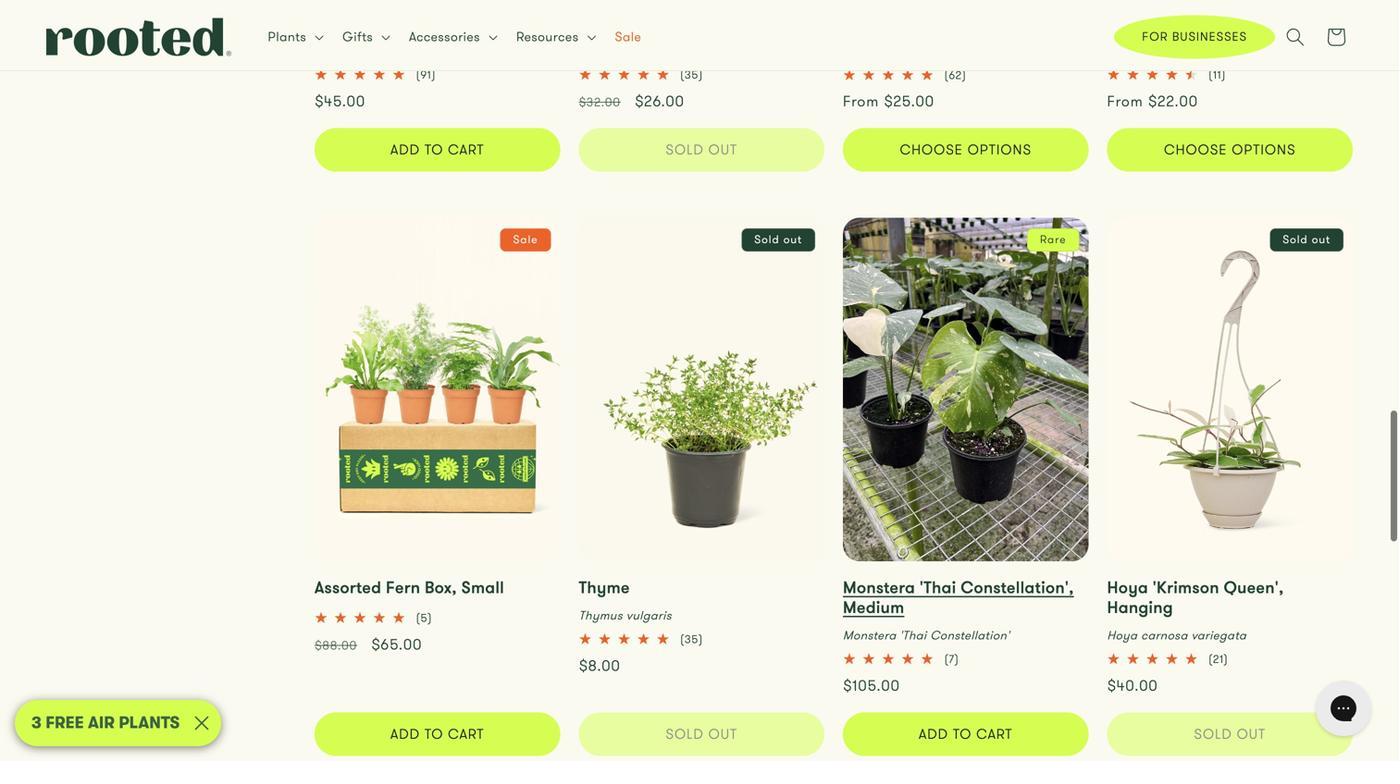 Task type: locate. For each thing, give the bounding box(es) containing it.
add to cart for 'thai
[[919, 725, 1013, 745]]

2 (35) from the top
[[680, 632, 703, 648]]

1 horizontal spatial choose options
[[1164, 140, 1296, 160]]

'thai inside monstera 'thai constellation', medium
[[920, 576, 957, 600]]

add to cart for 'rattlesnake',
[[391, 140, 485, 160]]

medium
[[843, 596, 905, 620]]

choose options down $25.00
[[900, 140, 1032, 160]]

1 choose options button from the left
[[843, 128, 1089, 172]]

out for hoya 'krimson queen', hanging
[[1237, 725, 1266, 745]]

add
[[391, 140, 420, 160], [391, 725, 420, 745], [919, 725, 949, 745]]

constellation',
[[961, 576, 1074, 600]]

2 from from the left
[[843, 91, 880, 112]]

1 horizontal spatial caret image
[[381, 35, 391, 41]]

from left $25.00
[[843, 91, 880, 112]]

5.0 out of 5.0 stars image
[[315, 64, 412, 84], [315, 68, 412, 81], [315, 607, 412, 628], [315, 612, 412, 625], [843, 649, 940, 669], [1107, 649, 1205, 669], [843, 653, 940, 666], [1107, 653, 1205, 666]]

0 vertical spatial calathea
[[315, 11, 388, 35]]

0 horizontal spatial choose options button
[[843, 128, 1089, 172]]

$22.00
[[1148, 91, 1199, 112]]

vulgaris
[[626, 608, 672, 625]]

add to cart
[[391, 140, 485, 160], [391, 725, 485, 745], [919, 725, 1013, 745]]

plants button
[[257, 17, 331, 57]]

'thai
[[920, 576, 957, 600], [900, 628, 927, 645]]

monstera 'thai constellation', medium link
[[843, 576, 1089, 620]]

1 horizontal spatial sale
[[615, 28, 642, 46]]

'thai up monstera 'thai constellation' in the bottom right of the page
[[920, 576, 957, 600]]

'thai down medium
[[900, 628, 927, 645]]

out for mint, 4-pack
[[709, 140, 738, 160]]

sold out button for mint, 4-pack
[[579, 128, 825, 172]]

0 vertical spatial (35)
[[680, 67, 703, 83]]

0 vertical spatial 'thai
[[920, 576, 957, 600]]

small left the search icon
[[1231, 11, 1274, 35]]

add down $65.00 on the left bottom of the page
[[391, 725, 420, 745]]

caret image inside plants dropdown button
[[315, 35, 324, 41]]

sale
[[615, 28, 642, 46], [513, 232, 538, 248]]

gifts
[[343, 28, 373, 46]]

plants
[[268, 28, 307, 46]]

golden pothos, small link
[[1107, 11, 1353, 35]]

0 horizontal spatial choose
[[900, 140, 963, 160]]

2 4.7 out of 5.0 stars image from the top
[[1107, 68, 1205, 81]]

calathea for calathea lancifolia
[[315, 43, 369, 60]]

thymus vulgaris
[[579, 608, 672, 625]]

(35) up "$26.00"
[[680, 67, 703, 83]]

1 horizontal spatial small
[[1231, 11, 1274, 35]]

sold out for mint, 4-pack
[[666, 140, 738, 160]]

2 monstera from the top
[[843, 628, 897, 645]]

add to cart for fern
[[391, 725, 485, 745]]

mentha spicata
[[579, 43, 669, 60]]

from
[[1107, 91, 1144, 112], [843, 91, 880, 112]]

from for from $25.00
[[843, 91, 880, 112]]

$25.00
[[884, 91, 935, 112]]

1 vertical spatial (35)
[[680, 632, 703, 648]]

hoya down "hanging"
[[1107, 628, 1138, 645]]

hoya for hoya carnosa variegata
[[1107, 628, 1138, 645]]

from $25.00
[[843, 91, 935, 112]]

(62)
[[945, 67, 967, 83]]

1 horizontal spatial choose options button
[[1107, 128, 1353, 172]]

from left $22.00
[[1107, 91, 1144, 112]]

add to cart button
[[315, 128, 560, 172], [315, 713, 560, 757], [843, 713, 1089, 757]]

calathea
[[315, 11, 388, 35], [315, 43, 369, 60]]

(35) down thyme link
[[680, 632, 703, 648]]

choose down $22.00
[[1164, 140, 1228, 160]]

fern
[[386, 576, 420, 600]]

1 vertical spatial calathea
[[315, 43, 369, 60]]

4.9 out of 5.0 stars image
[[579, 64, 676, 84], [843, 64, 940, 84], [579, 68, 676, 81], [843, 68, 940, 81], [579, 629, 676, 649], [579, 633, 676, 646]]

choose down $25.00
[[900, 140, 963, 160]]

(35) for mint, 4-pack
[[680, 67, 703, 83]]

sold out
[[666, 140, 738, 160], [755, 232, 802, 248], [1283, 232, 1331, 248], [666, 725, 738, 745], [1194, 725, 1266, 745]]

4.7 out of 5.0 stars image
[[1107, 64, 1205, 84], [1107, 68, 1205, 81]]

small
[[1231, 11, 1274, 35], [461, 576, 504, 600]]

mint,
[[579, 11, 618, 35]]

monstera 'thai constellation', medium
[[843, 576, 1074, 620]]

choose options down $22.00
[[1164, 140, 1296, 160]]

1 calathea from the top
[[315, 11, 388, 35]]

1 from from the left
[[1107, 91, 1144, 112]]

monstera up monstera 'thai constellation' in the bottom right of the page
[[843, 576, 916, 600]]

'thai for constellation'
[[900, 628, 927, 645]]

'krimson
[[1153, 576, 1220, 600]]

2 choose options from the left
[[1164, 140, 1296, 160]]

caret image up lancifolia
[[381, 35, 391, 41]]

calathea up $45.00
[[315, 43, 369, 60]]

0 vertical spatial monstera
[[843, 576, 916, 600]]

$40.00
[[1107, 676, 1159, 697]]

add down (7)
[[919, 725, 949, 745]]

accessories button
[[398, 17, 505, 57]]

1 horizontal spatial options
[[1232, 140, 1296, 160]]

0 vertical spatial sale
[[615, 28, 642, 46]]

calathea lancifolia
[[315, 43, 426, 60]]

$88.00
[[315, 638, 357, 655]]

0 horizontal spatial from
[[843, 91, 880, 112]]

sold out for hoya 'krimson queen', hanging
[[1194, 725, 1266, 745]]

golden
[[1107, 11, 1165, 35]]

assorted fern box, small image
[[315, 218, 560, 562]]

2 calathea from the top
[[315, 43, 369, 60]]

1 horizontal spatial choose
[[1164, 140, 1228, 160]]

open accessibe: accessibility options, statement and help image
[[27, 709, 51, 736]]

(35) for thyme
[[680, 632, 703, 648]]

hoya left 'krimson
[[1107, 576, 1149, 600]]

choose
[[900, 140, 963, 160], [1164, 140, 1228, 160]]

0 horizontal spatial small
[[461, 576, 504, 600]]

1 choose from the left
[[900, 140, 963, 160]]

1 hoya from the top
[[1107, 576, 1149, 600]]

1 vertical spatial 'thai
[[900, 628, 927, 645]]

2 horizontal spatial caret image
[[587, 35, 597, 41]]

3 caret image from the left
[[587, 35, 597, 41]]

hoya 'krimson queen', hanging link
[[1107, 576, 1353, 620]]

caret image right plants
[[315, 35, 324, 41]]

small right box,
[[461, 576, 504, 600]]

lancifolia
[[372, 43, 426, 60]]

add down (91)
[[391, 140, 420, 160]]

to
[[425, 140, 444, 160], [425, 725, 444, 745], [953, 725, 972, 745]]

sold
[[666, 140, 704, 160], [755, 232, 780, 248], [1283, 232, 1308, 248], [666, 725, 704, 745], [1194, 725, 1233, 745]]

businesses
[[1173, 28, 1248, 46]]

$65.00
[[371, 634, 422, 656]]

monstera down medium
[[843, 628, 897, 645]]

monstera for monstera 'thai constellation', medium
[[843, 576, 916, 600]]

0 horizontal spatial options
[[968, 140, 1032, 160]]

0 vertical spatial small
[[1231, 11, 1274, 35]]

1 monstera from the top
[[843, 576, 916, 600]]

calathea up calathea lancifolia
[[315, 11, 388, 35]]

box,
[[425, 576, 457, 600]]

calathea 'rattlesnake', large link
[[315, 11, 560, 35]]

hoya
[[1107, 576, 1149, 600], [1107, 628, 1138, 645]]

choose options button down $25.00
[[843, 128, 1089, 172]]

sold out button
[[579, 128, 825, 172], [579, 713, 825, 757], [1107, 713, 1353, 757]]

1 vertical spatial monstera
[[843, 628, 897, 645]]

caret image
[[315, 35, 324, 41], [381, 35, 391, 41], [587, 35, 597, 41]]

sold for mint, 4-pack
[[666, 140, 704, 160]]

0 vertical spatial hoya
[[1107, 576, 1149, 600]]

rooted image
[[46, 18, 231, 56]]

$32.00
[[579, 94, 621, 111]]

choose options button down $22.00
[[1107, 128, 1353, 172]]

1 horizontal spatial from
[[1107, 91, 1144, 112]]

$26.00
[[635, 91, 685, 112]]

2 hoya from the top
[[1107, 628, 1138, 645]]

1 vertical spatial small
[[461, 576, 504, 600]]

calathea 'rattlesnake', large
[[315, 11, 544, 35]]

resources button
[[505, 17, 604, 57]]

cart for box,
[[448, 725, 485, 745]]

1 (35) from the top
[[680, 67, 703, 83]]

0 horizontal spatial sale
[[513, 232, 538, 248]]

golden pothos, small
[[1107, 11, 1274, 35]]

assorted fern box, small
[[315, 576, 504, 600]]

cart
[[448, 140, 485, 160], [448, 725, 485, 745], [977, 725, 1013, 745]]

for businesses link
[[1115, 15, 1275, 59]]

monstera
[[843, 576, 916, 600], [843, 628, 897, 645]]

hoya 'krimson queen', hanging
[[1107, 576, 1284, 620]]

aureum
[[1183, 43, 1226, 60]]

add to cart button for fern
[[315, 713, 560, 757]]

monstera for monstera 'thai constellation'
[[843, 628, 897, 645]]

hoya inside hoya 'krimson queen', hanging
[[1107, 576, 1149, 600]]

out for thyme
[[709, 725, 738, 745]]

to for 'rattlesnake',
[[425, 140, 444, 160]]

1 caret image from the left
[[315, 35, 324, 41]]

choose options
[[900, 140, 1032, 160], [1164, 140, 1296, 160]]

caret image inside gifts dropdown button
[[381, 35, 391, 41]]

caret image up mentha on the top left of the page
[[587, 35, 597, 41]]

epipremnum aureum
[[1107, 43, 1226, 60]]

mentha
[[579, 43, 622, 60]]

mint, 4-pack
[[579, 11, 675, 35]]

resources
[[516, 28, 579, 46]]

(35)
[[680, 67, 703, 83], [680, 632, 703, 648]]

caret image inside resources dropdown button
[[587, 35, 597, 41]]

out
[[709, 140, 738, 160], [784, 232, 802, 248], [1312, 232, 1331, 248], [709, 725, 738, 745], [1237, 725, 1266, 745]]

1 vertical spatial hoya
[[1107, 628, 1138, 645]]

$105.00
[[843, 676, 900, 697]]

options
[[968, 140, 1032, 160], [1232, 140, 1296, 160]]

for
[[1142, 28, 1169, 46]]

monstera inside monstera 'thai constellation', medium
[[843, 576, 916, 600]]

cart for constellation',
[[977, 725, 1013, 745]]

choose options button
[[843, 128, 1089, 172], [1107, 128, 1353, 172]]

list
[[257, 17, 653, 57]]

0 horizontal spatial choose options
[[900, 140, 1032, 160]]

to for 'thai
[[953, 725, 972, 745]]

2 caret image from the left
[[381, 35, 391, 41]]

hoya carnosa variegata
[[1107, 628, 1247, 645]]

0 horizontal spatial caret image
[[315, 35, 324, 41]]



Task type: describe. For each thing, give the bounding box(es) containing it.
1 choose options from the left
[[900, 140, 1032, 160]]

caret image
[[489, 35, 498, 41]]

$8.00
[[579, 656, 621, 677]]

cart for large
[[448, 140, 485, 160]]

(7)
[[945, 652, 959, 668]]

gifts button
[[331, 17, 398, 57]]

spicata
[[626, 43, 669, 60]]

(91)
[[416, 67, 436, 83]]

epipremnum
[[1107, 43, 1179, 60]]

(5)
[[416, 611, 432, 627]]

caret image for resources
[[587, 35, 597, 41]]

hoya 'krimson queen' in a 6" hanging basket. image
[[1107, 218, 1353, 562]]

thyme link
[[579, 576, 825, 600]]

1 4.7 out of 5.0 stars image from the top
[[1107, 64, 1205, 84]]

calathea for calathea 'rattlesnake', large
[[315, 11, 388, 35]]

large
[[501, 11, 544, 35]]

thyme image
[[579, 218, 825, 562]]

add for fern
[[391, 725, 420, 745]]

add to cart button for 'rattlesnake',
[[315, 128, 560, 172]]

monstera 'thai constellation'
[[843, 628, 1010, 645]]

to for fern
[[425, 725, 444, 745]]

(21)
[[1209, 652, 1229, 668]]

assorted fern box, small link
[[315, 576, 560, 600]]

sold for thyme
[[666, 725, 704, 745]]

2 choose options button from the left
[[1107, 128, 1353, 172]]

(11)
[[1209, 67, 1226, 83]]

list containing plants
[[257, 17, 653, 57]]

sale link
[[604, 17, 653, 57]]

$45.00
[[315, 91, 366, 112]]

4-
[[622, 11, 637, 35]]

1 vertical spatial sale
[[513, 232, 538, 248]]

thyme
[[579, 576, 630, 600]]

rare
[[1040, 232, 1067, 248]]

carnosa
[[1141, 628, 1188, 645]]

caret image for plants
[[315, 35, 324, 41]]

hanging
[[1107, 596, 1173, 620]]

2 choose from the left
[[1164, 140, 1228, 160]]

from $22.00
[[1107, 91, 1199, 112]]

caret image for gifts
[[381, 35, 391, 41]]

queen',
[[1224, 576, 1284, 600]]

mint, 4-pack link
[[579, 11, 825, 35]]

sold for hoya 'krimson queen', hanging
[[1194, 725, 1233, 745]]

assorted
[[315, 576, 382, 600]]

for businesses
[[1142, 28, 1248, 46]]

constellation'
[[931, 628, 1010, 645]]

sold out button for hoya 'krimson queen', hanging
[[1107, 713, 1353, 757]]

add for 'thai
[[919, 725, 949, 745]]

'rattlesnake',
[[392, 11, 497, 35]]

hoya for hoya 'krimson queen', hanging
[[1107, 576, 1149, 600]]

accessories
[[409, 28, 480, 46]]

from for from $22.00
[[1107, 91, 1144, 112]]

add to cart button for 'thai
[[843, 713, 1089, 757]]

1 options from the left
[[968, 140, 1032, 160]]

search image
[[1287, 28, 1305, 46]]

sold out button for thyme
[[579, 713, 825, 757]]

thymus
[[579, 608, 623, 625]]

variegata
[[1192, 628, 1247, 645]]

pack
[[637, 11, 675, 35]]

sold out for thyme
[[666, 725, 738, 745]]

2 options from the left
[[1232, 140, 1296, 160]]

add for 'rattlesnake',
[[391, 140, 420, 160]]

'thai for constellation',
[[920, 576, 957, 600]]

pothos,
[[1169, 11, 1227, 35]]



Task type: vqa. For each thing, say whether or not it's contained in the screenshot.
Chef's Choice Herb Kit's Sold Out popup button
no



